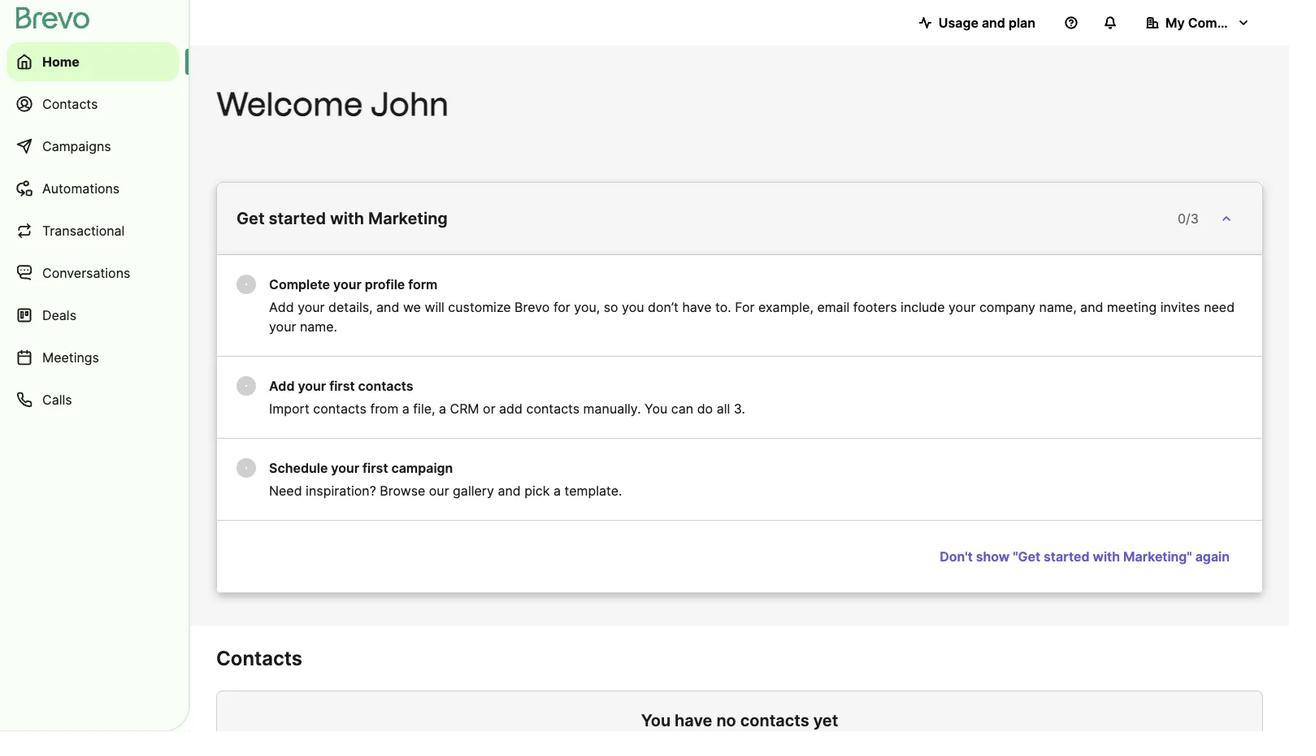 Task type: vqa. For each thing, say whether or not it's contained in the screenshot.
TRANSACTIONAL
yes



Task type: describe. For each thing, give the bounding box(es) containing it.
your left name.
[[269, 319, 296, 335]]

john
[[371, 85, 449, 124]]

campaigns
[[42, 138, 111, 154]]

add inside add your first contacts import contacts from a file, a crm or add contacts manually. you can do all 3.
[[269, 378, 295, 394]]

and right name,
[[1081, 299, 1104, 315]]

automations
[[42, 181, 120, 196]]

schedule
[[269, 460, 328, 476]]

no
[[717, 711, 737, 731]]

/
[[1186, 211, 1191, 226]]

contacts up from
[[358, 378, 414, 394]]

again
[[1196, 549, 1230, 565]]

contacts right no
[[741, 711, 810, 731]]

complete
[[269, 276, 330, 292]]

brevo
[[515, 299, 550, 315]]

calls link
[[7, 381, 179, 420]]

marketing"
[[1124, 549, 1193, 565]]

can
[[672, 401, 694, 417]]

form
[[408, 276, 438, 292]]

crm
[[450, 401, 479, 417]]

add
[[499, 401, 523, 417]]

get started with marketing
[[237, 209, 448, 229]]

your right include
[[949, 299, 976, 315]]

so
[[604, 299, 619, 315]]

first for campaign
[[363, 460, 388, 476]]

you inside add your first contacts import contacts from a file, a crm or add contacts manually. you can do all 3.
[[645, 401, 668, 417]]

and down profile
[[377, 299, 400, 315]]

pick
[[525, 483, 550, 499]]

or
[[483, 401, 496, 417]]

don't show "get started with marketing" again button
[[927, 541, 1243, 573]]

add your first contacts import contacts from a file, a crm or add contacts manually. you can do all 3.
[[269, 378, 746, 417]]

don't show "get started with marketing" again
[[940, 549, 1230, 565]]

to.
[[716, 299, 732, 315]]

need
[[1204, 299, 1235, 315]]

inspiration?
[[306, 483, 376, 499]]

with inside don't show "get started with marketing" again button
[[1093, 549, 1121, 565]]

complete your profile form add your details, and we will customize brevo for you, so you don't have to. for example, email footers include your company name, and meeting invites need your name.
[[269, 276, 1235, 335]]

usage and plan
[[939, 15, 1036, 30]]

conversations link
[[7, 254, 179, 293]]

your inside schedule your first campaign need inspiration? browse our gallery and pick a template.
[[331, 460, 360, 476]]

company
[[1189, 15, 1249, 30]]

calls
[[42, 392, 72, 408]]

name.
[[300, 319, 337, 335]]

for
[[735, 299, 755, 315]]

get
[[237, 209, 265, 229]]

meetings link
[[7, 338, 179, 377]]

deals
[[42, 307, 76, 323]]

company
[[980, 299, 1036, 315]]

your up name.
[[298, 299, 325, 315]]

3
[[1191, 211, 1199, 226]]

and inside schedule your first campaign need inspiration? browse our gallery and pick a template.
[[498, 483, 521, 499]]

automations link
[[7, 169, 179, 208]]

welcome
[[216, 85, 363, 124]]

browse
[[380, 483, 426, 499]]

need
[[269, 483, 302, 499]]

all
[[717, 401, 730, 417]]

usage
[[939, 15, 979, 30]]

0 horizontal spatial started
[[269, 209, 326, 229]]

3.
[[734, 401, 746, 417]]

first for contacts
[[329, 378, 355, 394]]

footers
[[854, 299, 897, 315]]

contacts link
[[7, 85, 179, 124]]

have inside the complete your profile form add your details, and we will customize brevo for you, so you don't have to. for example, email footers include your company name, and meeting invites need your name.
[[683, 299, 712, 315]]

will
[[425, 299, 445, 315]]

template.
[[565, 483, 622, 499]]

1 vertical spatial have
[[675, 711, 713, 731]]

my company button
[[1134, 7, 1264, 39]]

contacts left from
[[313, 401, 367, 417]]

name,
[[1040, 299, 1077, 315]]

home link
[[7, 42, 179, 81]]

1 horizontal spatial a
[[439, 401, 446, 417]]

do
[[697, 401, 713, 417]]



Task type: locate. For each thing, give the bounding box(es) containing it.
our
[[429, 483, 449, 499]]

have
[[683, 299, 712, 315], [675, 711, 713, 731]]

home
[[42, 54, 80, 70]]

have left no
[[675, 711, 713, 731]]

1 horizontal spatial started
[[1044, 549, 1090, 565]]

and
[[982, 15, 1006, 30], [377, 299, 400, 315], [1081, 299, 1104, 315], [498, 483, 521, 499]]

0 / 3
[[1178, 211, 1199, 226]]

profile
[[365, 276, 405, 292]]

add inside the complete your profile form add your details, and we will customize brevo for you, so you don't have to. for example, email footers include your company name, and meeting invites need your name.
[[269, 299, 294, 315]]

first
[[329, 378, 355, 394], [363, 460, 388, 476]]

1 horizontal spatial first
[[363, 460, 388, 476]]

started right 'get'
[[269, 209, 326, 229]]

0 vertical spatial you
[[645, 401, 668, 417]]

usage and plan button
[[906, 7, 1049, 39]]

1 vertical spatial started
[[1044, 549, 1090, 565]]

1 vertical spatial add
[[269, 378, 295, 394]]

2 horizontal spatial a
[[554, 483, 561, 499]]

add up import
[[269, 378, 295, 394]]

my
[[1166, 15, 1185, 30]]

0 horizontal spatial first
[[329, 378, 355, 394]]

manually.
[[584, 401, 641, 417]]

a left file,
[[402, 401, 410, 417]]

"get
[[1013, 549, 1041, 565]]

conversations
[[42, 265, 130, 281]]

meetings
[[42, 350, 99, 366]]

customize
[[448, 299, 511, 315]]

welcome john
[[216, 85, 449, 124]]

0 horizontal spatial with
[[330, 209, 364, 229]]

yet
[[814, 711, 839, 731]]

your inside add your first contacts import contacts from a file, a crm or add contacts manually. you can do all 3.
[[298, 378, 326, 394]]

transactional link
[[7, 211, 179, 250]]

transactional
[[42, 223, 125, 239]]

contacts right add
[[527, 401, 580, 417]]

invites
[[1161, 299, 1201, 315]]

add
[[269, 299, 294, 315], [269, 378, 295, 394]]

file,
[[413, 401, 435, 417]]

details,
[[329, 299, 373, 315]]

from
[[370, 401, 399, 417]]

for
[[554, 299, 571, 315]]

1 vertical spatial contacts
[[216, 646, 302, 670]]

1 horizontal spatial with
[[1093, 549, 1121, 565]]

your up 'inspiration?'
[[331, 460, 360, 476]]

1 vertical spatial you
[[641, 711, 671, 731]]

you left no
[[641, 711, 671, 731]]

have left the to.
[[683, 299, 712, 315]]

and left pick at the bottom
[[498, 483, 521, 499]]

don't
[[940, 549, 973, 565]]

started right the "get
[[1044, 549, 1090, 565]]

1 vertical spatial first
[[363, 460, 388, 476]]

a
[[402, 401, 410, 417], [439, 401, 446, 417], [554, 483, 561, 499]]

schedule your first campaign need inspiration? browse our gallery and pick a template.
[[269, 460, 622, 499]]

and inside button
[[982, 15, 1006, 30]]

don't
[[648, 299, 679, 315]]

0 horizontal spatial a
[[402, 401, 410, 417]]

example,
[[759, 299, 814, 315]]

we
[[403, 299, 421, 315]]

a right file,
[[439, 401, 446, 417]]

first down name.
[[329, 378, 355, 394]]

a inside schedule your first campaign need inspiration? browse our gallery and pick a template.
[[554, 483, 561, 499]]

your up "details,"
[[333, 276, 362, 292]]

0 horizontal spatial contacts
[[42, 96, 98, 112]]

you,
[[574, 299, 600, 315]]

first up browse
[[363, 460, 388, 476]]

2 add from the top
[[269, 378, 295, 394]]

you have no contacts yet
[[641, 711, 839, 731]]

first inside add your first contacts import contacts from a file, a crm or add contacts manually. you can do all 3.
[[329, 378, 355, 394]]

add down complete on the left top of page
[[269, 299, 294, 315]]

gallery
[[453, 483, 494, 499]]

a right pick at the bottom
[[554, 483, 561, 499]]

marketing
[[368, 209, 448, 229]]

you
[[622, 299, 644, 315]]

1 vertical spatial with
[[1093, 549, 1121, 565]]

with
[[330, 209, 364, 229], [1093, 549, 1121, 565]]

meeting
[[1108, 299, 1157, 315]]

campaign
[[391, 460, 453, 476]]

1 add from the top
[[269, 299, 294, 315]]

0
[[1178, 211, 1186, 226]]

started inside button
[[1044, 549, 1090, 565]]

include
[[901, 299, 945, 315]]

started
[[269, 209, 326, 229], [1044, 549, 1090, 565]]

plan
[[1009, 15, 1036, 30]]

your
[[333, 276, 362, 292], [298, 299, 325, 315], [949, 299, 976, 315], [269, 319, 296, 335], [298, 378, 326, 394], [331, 460, 360, 476]]

you left can
[[645, 401, 668, 417]]

import
[[269, 401, 310, 417]]

0 vertical spatial add
[[269, 299, 294, 315]]

your up import
[[298, 378, 326, 394]]

campaigns link
[[7, 127, 179, 166]]

my company
[[1166, 15, 1249, 30]]

with left marketing
[[330, 209, 364, 229]]

1 horizontal spatial contacts
[[216, 646, 302, 670]]

contacts
[[358, 378, 414, 394], [313, 401, 367, 417], [527, 401, 580, 417], [741, 711, 810, 731]]

you
[[645, 401, 668, 417], [641, 711, 671, 731]]

0 vertical spatial contacts
[[42, 96, 98, 112]]

0 vertical spatial have
[[683, 299, 712, 315]]

first inside schedule your first campaign need inspiration? browse our gallery and pick a template.
[[363, 460, 388, 476]]

with left the marketing"
[[1093, 549, 1121, 565]]

show
[[976, 549, 1010, 565]]

and left plan
[[982, 15, 1006, 30]]

email
[[818, 299, 850, 315]]

0 vertical spatial with
[[330, 209, 364, 229]]

0 vertical spatial first
[[329, 378, 355, 394]]

deals link
[[7, 296, 179, 335]]

contacts
[[42, 96, 98, 112], [216, 646, 302, 670]]

0 vertical spatial started
[[269, 209, 326, 229]]



